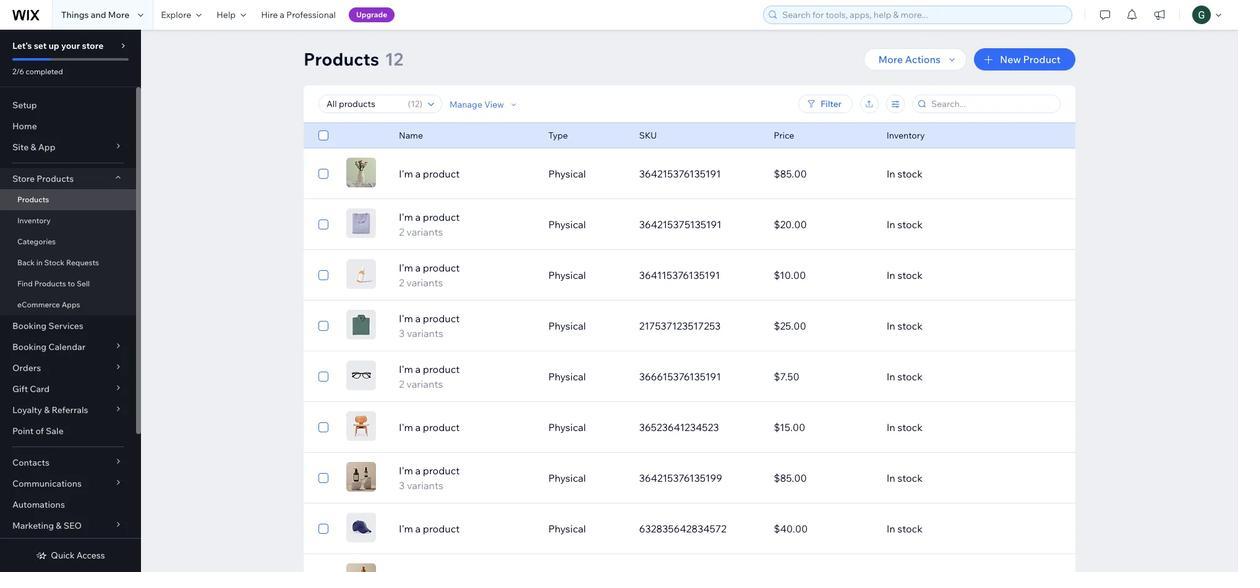 Task type: vqa. For each thing, say whether or not it's contained in the screenshot.
middle Tag
no



Task type: locate. For each thing, give the bounding box(es) containing it.
4 in from the top
[[887, 320, 896, 332]]

364215375135191 link
[[632, 210, 767, 239]]

4 variants from the top
[[407, 378, 443, 390]]

1 vertical spatial 3
[[399, 480, 405, 492]]

products up unsaved view field in the left top of the page
[[304, 48, 379, 70]]

i'm a product link for 632835642834572
[[392, 522, 541, 536]]

2 vertical spatial i'm a product
[[399, 523, 460, 535]]

2 vertical spatial i'm a product link
[[392, 522, 541, 536]]

3 for 217537123517253
[[399, 327, 405, 340]]

5 in stock from the top
[[887, 371, 923, 383]]

& left seo
[[56, 520, 62, 532]]

help button
[[209, 0, 254, 30]]

2 variants from the top
[[407, 277, 443, 289]]

i'm a product link
[[392, 166, 541, 181], [392, 420, 541, 435], [392, 522, 541, 536]]

$15.00
[[774, 421, 806, 434]]

quick
[[51, 550, 75, 561]]

$85.00 link
[[767, 159, 880, 189], [767, 463, 880, 493]]

1 vertical spatial $85.00 link
[[767, 463, 880, 493]]

in for 632835642834572
[[887, 523, 896, 535]]

0 vertical spatial &
[[31, 142, 36, 153]]

point of sale link
[[0, 421, 136, 442]]

7 in stock from the top
[[887, 472, 923, 484]]

find
[[17, 279, 33, 288]]

& right loyalty at the left bottom
[[44, 405, 50, 416]]

1 3 from the top
[[399, 327, 405, 340]]

explore
[[161, 9, 191, 20]]

6 in stock from the top
[[887, 421, 923, 434]]

inventory
[[887, 130, 925, 141], [17, 216, 51, 225]]

more
[[108, 9, 130, 20], [879, 53, 903, 66]]

8 physical from the top
[[549, 523, 586, 535]]

4 in stock from the top
[[887, 320, 923, 332]]

$85.00
[[774, 168, 807, 180], [774, 472, 807, 484]]

5 physical link from the top
[[541, 362, 632, 392]]

marketing
[[12, 520, 54, 532]]

$85.00 link for 364215376135199
[[767, 463, 880, 493]]

3 in from the top
[[887, 269, 896, 282]]

loyalty & referrals button
[[0, 400, 136, 421]]

0 horizontal spatial 12
[[385, 48, 404, 70]]

7 in from the top
[[887, 472, 896, 484]]

0 vertical spatial $85.00 link
[[767, 159, 880, 189]]

$85.00 link down $15.00 link
[[767, 463, 880, 493]]

0 vertical spatial i'm a product 3 variants
[[399, 312, 460, 340]]

variants for 364215375135191
[[407, 226, 443, 238]]

communications button
[[0, 473, 136, 494]]

physical link for 36523641234523
[[541, 413, 632, 442]]

3 i'm a product link from the top
[[392, 522, 541, 536]]

2 horizontal spatial &
[[56, 520, 62, 532]]

site & app
[[12, 142, 55, 153]]

i'm a product 2 variants for 364115376135191
[[399, 262, 460, 289]]

new product button
[[975, 48, 1076, 71]]

setup
[[12, 100, 37, 111]]

632835642834572
[[639, 523, 727, 535]]

5 variants from the top
[[407, 480, 444, 492]]

in stock for 36523641234523
[[887, 421, 923, 434]]

loyalty & referrals
[[12, 405, 88, 416]]

i'm a product 3 variants for 217537123517253
[[399, 312, 460, 340]]

stock for 364215376135191
[[898, 168, 923, 180]]

364115376135191
[[639, 269, 721, 282]]

in stock for 366615376135191
[[887, 371, 923, 383]]

i'm a product link for 36523641234523
[[392, 420, 541, 435]]

1 vertical spatial i'm a product
[[399, 421, 460, 434]]

2 i'm a product 3 variants from the top
[[399, 465, 460, 492]]

1 i'm a product from the top
[[399, 168, 460, 180]]

0 vertical spatial inventory
[[887, 130, 925, 141]]

8 in stock from the top
[[887, 523, 923, 535]]

physical link for 364215375135191
[[541, 210, 632, 239]]

2 booking from the top
[[12, 342, 47, 353]]

actions
[[906, 53, 941, 66]]

2 physical from the top
[[549, 218, 586, 231]]

0 vertical spatial i'm a product
[[399, 168, 460, 180]]

booking down "ecommerce"
[[12, 321, 47, 332]]

1 vertical spatial i'm a product link
[[392, 420, 541, 435]]

2 in from the top
[[887, 218, 896, 231]]

$85.00 down price
[[774, 168, 807, 180]]

0 vertical spatial i'm a product 2 variants
[[399, 211, 460, 238]]

3 in stock link from the top
[[880, 261, 1014, 290]]

$7.50
[[774, 371, 800, 383]]

8 physical link from the top
[[541, 514, 632, 544]]

7 physical link from the top
[[541, 463, 632, 493]]

1 vertical spatial i'm a product 3 variants
[[399, 465, 460, 492]]

3 physical link from the top
[[541, 261, 632, 290]]

booking up orders
[[12, 342, 47, 353]]

physical
[[549, 168, 586, 180], [549, 218, 586, 231], [549, 269, 586, 282], [549, 320, 586, 332], [549, 371, 586, 383], [549, 421, 586, 434], [549, 472, 586, 484], [549, 523, 586, 535]]

3 i'm from the top
[[399, 262, 413, 274]]

2 vertical spatial 2
[[399, 378, 405, 390]]

1 vertical spatial 12
[[411, 98, 420, 110]]

ecommerce apps link
[[0, 295, 136, 316]]

in stock for 364215376135199
[[887, 472, 923, 484]]

1 i'm a product 3 variants from the top
[[399, 312, 460, 340]]

2 3 from the top
[[399, 480, 405, 492]]

in stock link for 366615376135191
[[880, 362, 1014, 392]]

products up products link in the left of the page
[[37, 173, 74, 184]]

physical link for 366615376135191
[[541, 362, 632, 392]]

0 vertical spatial $85.00
[[774, 168, 807, 180]]

7 product from the top
[[423, 465, 460, 477]]

hire a professional
[[261, 9, 336, 20]]

more right and
[[108, 9, 130, 20]]

back
[[17, 258, 35, 267]]

stock for 364215376135199
[[898, 472, 923, 484]]

physical link
[[541, 159, 632, 189], [541, 210, 632, 239], [541, 261, 632, 290], [541, 311, 632, 341], [541, 362, 632, 392], [541, 413, 632, 442], [541, 463, 632, 493], [541, 514, 632, 544]]

in stock link for 364215376135191
[[880, 159, 1014, 189]]

products down store
[[17, 195, 49, 204]]

2 in stock from the top
[[887, 218, 923, 231]]

new
[[1001, 53, 1022, 66]]

a
[[280, 9, 285, 20], [416, 168, 421, 180], [416, 211, 421, 223], [416, 262, 421, 274], [416, 312, 421, 325], [416, 363, 421, 376], [416, 421, 421, 434], [416, 465, 421, 477], [416, 523, 421, 535]]

filter button
[[799, 95, 853, 113]]

1 stock from the top
[[898, 168, 923, 180]]

1 i'm from the top
[[399, 168, 413, 180]]

3 variants from the top
[[407, 327, 444, 340]]

6 physical link from the top
[[541, 413, 632, 442]]

0 vertical spatial booking
[[12, 321, 47, 332]]

4 physical from the top
[[549, 320, 586, 332]]

$20.00 link
[[767, 210, 880, 239]]

booking services link
[[0, 316, 136, 337]]

ecommerce apps
[[17, 300, 80, 309]]

i'm
[[399, 168, 413, 180], [399, 211, 413, 223], [399, 262, 413, 274], [399, 312, 413, 325], [399, 363, 413, 376], [399, 421, 413, 434], [399, 465, 413, 477], [399, 523, 413, 535]]

2 i'm a product 2 variants from the top
[[399, 262, 460, 289]]

2 $85.00 link from the top
[[767, 463, 880, 493]]

& for marketing
[[56, 520, 62, 532]]

0 vertical spatial 3
[[399, 327, 405, 340]]

i'm a product for 364215376135191
[[399, 168, 460, 180]]

1 horizontal spatial &
[[44, 405, 50, 416]]

12 for products 12
[[385, 48, 404, 70]]

5 physical from the top
[[549, 371, 586, 383]]

2 i'm a product link from the top
[[392, 420, 541, 435]]

card
[[30, 384, 50, 395]]

1 vertical spatial $85.00
[[774, 472, 807, 484]]

1 2 from the top
[[399, 226, 405, 238]]

in stock for 364215376135191
[[887, 168, 923, 180]]

0 vertical spatial 12
[[385, 48, 404, 70]]

$25.00 link
[[767, 311, 880, 341]]

booking inside dropdown button
[[12, 342, 47, 353]]

2 vertical spatial &
[[56, 520, 62, 532]]

more left actions
[[879, 53, 903, 66]]

in for 364215375135191
[[887, 218, 896, 231]]

364215375135191
[[639, 218, 722, 231]]

products inside popup button
[[37, 173, 74, 184]]

0 vertical spatial 2
[[399, 226, 405, 238]]

7 in stock link from the top
[[880, 463, 1014, 493]]

booking calendar
[[12, 342, 85, 353]]

services
[[48, 321, 83, 332]]

categories link
[[0, 231, 136, 252]]

2 $85.00 from the top
[[774, 472, 807, 484]]

store
[[12, 173, 35, 184]]

1 vertical spatial inventory
[[17, 216, 51, 225]]

i'm a product 3 variants
[[399, 312, 460, 340], [399, 465, 460, 492]]

8 in stock link from the top
[[880, 514, 1014, 544]]

1 booking from the top
[[12, 321, 47, 332]]

12 down 'upgrade' 'button'
[[385, 48, 404, 70]]

12 up name
[[411, 98, 420, 110]]

3 i'm a product 2 variants from the top
[[399, 363, 460, 390]]

5 stock from the top
[[898, 371, 923, 383]]

0 horizontal spatial inventory
[[17, 216, 51, 225]]

1 i'm a product link from the top
[[392, 166, 541, 181]]

in for 366615376135191
[[887, 371, 896, 383]]

hire a professional link
[[254, 0, 343, 30]]

stock for 364115376135191
[[898, 269, 923, 282]]

7 physical from the top
[[549, 472, 586, 484]]

home
[[12, 121, 37, 132]]

1 vertical spatial more
[[879, 53, 903, 66]]

$85.00 up $40.00
[[774, 472, 807, 484]]

booking
[[12, 321, 47, 332], [12, 342, 47, 353]]

new product
[[1001, 53, 1061, 66]]

1 $85.00 from the top
[[774, 168, 807, 180]]

2
[[399, 226, 405, 238], [399, 277, 405, 289], [399, 378, 405, 390]]

view
[[485, 99, 504, 110]]

4 physical link from the top
[[541, 311, 632, 341]]

6 in from the top
[[887, 421, 896, 434]]

2 vertical spatial i'm a product 2 variants
[[399, 363, 460, 390]]

ecommerce
[[17, 300, 60, 309]]

1 physical link from the top
[[541, 159, 632, 189]]

5 in from the top
[[887, 371, 896, 383]]

3 2 from the top
[[399, 378, 405, 390]]

0 vertical spatial more
[[108, 9, 130, 20]]

physical for 364115376135191
[[549, 269, 586, 282]]

4 in stock link from the top
[[880, 311, 1014, 341]]

1 vertical spatial i'm a product 2 variants
[[399, 262, 460, 289]]

manage view
[[450, 99, 504, 110]]

366615376135191 link
[[632, 362, 767, 392]]

1 vertical spatial booking
[[12, 342, 47, 353]]

site & app button
[[0, 137, 136, 158]]

i'm a product for 632835642834572
[[399, 523, 460, 535]]

2 physical link from the top
[[541, 210, 632, 239]]

2 2 from the top
[[399, 277, 405, 289]]

1 horizontal spatial inventory
[[887, 130, 925, 141]]

inventory link
[[0, 210, 136, 231]]

6 stock from the top
[[898, 421, 923, 434]]

& right site
[[31, 142, 36, 153]]

variants
[[407, 226, 443, 238], [407, 277, 443, 289], [407, 327, 444, 340], [407, 378, 443, 390], [407, 480, 444, 492]]

1 in from the top
[[887, 168, 896, 180]]

6 physical from the top
[[549, 421, 586, 434]]

1 horizontal spatial more
[[879, 53, 903, 66]]

7 stock from the top
[[898, 472, 923, 484]]

2 i'm from the top
[[399, 211, 413, 223]]

1 in stock from the top
[[887, 168, 923, 180]]

5 product from the top
[[423, 363, 460, 376]]

1 vertical spatial &
[[44, 405, 50, 416]]

3 i'm a product from the top
[[399, 523, 460, 535]]

217537123517253 link
[[632, 311, 767, 341]]

2 i'm a product from the top
[[399, 421, 460, 434]]

in stock link for 364215376135199
[[880, 463, 1014, 493]]

4 product from the top
[[423, 312, 460, 325]]

Unsaved view field
[[323, 95, 404, 113]]

2 in stock link from the top
[[880, 210, 1014, 239]]

0 vertical spatial i'm a product link
[[392, 166, 541, 181]]

i'm a product for 36523641234523
[[399, 421, 460, 434]]

$10.00 link
[[767, 261, 880, 290]]

4 stock from the top
[[898, 320, 923, 332]]

$40.00 link
[[767, 514, 880, 544]]

3 in stock from the top
[[887, 269, 923, 282]]

1 in stock link from the top
[[880, 159, 1014, 189]]

and
[[91, 9, 106, 20]]

1 vertical spatial 2
[[399, 277, 405, 289]]

1 horizontal spatial 12
[[411, 98, 420, 110]]

inventory inside sidebar element
[[17, 216, 51, 225]]

0 horizontal spatial &
[[31, 142, 36, 153]]

2 for 366615376135191
[[399, 378, 405, 390]]

632835642834572 link
[[632, 514, 767, 544]]

&
[[31, 142, 36, 153], [44, 405, 50, 416], [56, 520, 62, 532]]

3 stock from the top
[[898, 269, 923, 282]]

$25.00
[[774, 320, 807, 332]]

marketing & seo button
[[0, 515, 136, 536]]

( 12 )
[[408, 98, 423, 110]]

None checkbox
[[319, 128, 329, 143], [319, 166, 329, 181], [319, 217, 329, 232], [319, 268, 329, 283], [319, 319, 329, 334], [319, 369, 329, 384], [319, 420, 329, 435], [319, 522, 329, 536], [319, 128, 329, 143], [319, 166, 329, 181], [319, 217, 329, 232], [319, 268, 329, 283], [319, 319, 329, 334], [319, 369, 329, 384], [319, 420, 329, 435], [319, 522, 329, 536]]

site
[[12, 142, 29, 153]]

1 variants from the top
[[407, 226, 443, 238]]

stock for 366615376135191
[[898, 371, 923, 383]]

8 stock from the top
[[898, 523, 923, 535]]

6 in stock link from the top
[[880, 413, 1014, 442]]

3 product from the top
[[423, 262, 460, 274]]

3 physical from the top
[[549, 269, 586, 282]]

1 $85.00 link from the top
[[767, 159, 880, 189]]

1 physical from the top
[[549, 168, 586, 180]]

products
[[304, 48, 379, 70], [37, 173, 74, 184], [17, 195, 49, 204], [34, 279, 66, 288]]

5 in stock link from the top
[[880, 362, 1014, 392]]

1 i'm a product 2 variants from the top
[[399, 211, 460, 238]]

6 product from the top
[[423, 421, 460, 434]]

i'm a product
[[399, 168, 460, 180], [399, 421, 460, 434], [399, 523, 460, 535]]

8 in from the top
[[887, 523, 896, 535]]

None checkbox
[[319, 471, 329, 486]]

$85.00 link up $20.00 link
[[767, 159, 880, 189]]

stock for 364215375135191
[[898, 218, 923, 231]]

2 stock from the top
[[898, 218, 923, 231]]

in stock link for 36523641234523
[[880, 413, 1014, 442]]



Task type: describe. For each thing, give the bounding box(es) containing it.
$85.00 link for 364215376135191
[[767, 159, 880, 189]]

in stock link for 632835642834572
[[880, 514, 1014, 544]]

physical link for 364215376135199
[[541, 463, 632, 493]]

6 i'm from the top
[[399, 421, 413, 434]]

contacts
[[12, 457, 49, 468]]

$85.00 for 364215376135191
[[774, 168, 807, 180]]

back in stock requests
[[17, 258, 99, 267]]

find products to sell
[[17, 279, 90, 288]]

364215376135191 link
[[632, 159, 767, 189]]

price
[[774, 130, 795, 141]]

0 horizontal spatial more
[[108, 9, 130, 20]]

stock
[[44, 258, 65, 267]]

products 12
[[304, 48, 404, 70]]

automations
[[12, 499, 65, 510]]

help
[[217, 9, 236, 20]]

your
[[61, 40, 80, 51]]

i'm a product 2 variants for 364215375135191
[[399, 211, 460, 238]]

364215376135191
[[639, 168, 721, 180]]

)
[[420, 98, 423, 110]]

stock for 36523641234523
[[898, 421, 923, 434]]

7 i'm from the top
[[399, 465, 413, 477]]

5 i'm from the top
[[399, 363, 413, 376]]

physical for 366615376135191
[[549, 371, 586, 383]]

calendar
[[48, 342, 85, 353]]

products link
[[0, 189, 136, 210]]

communications
[[12, 478, 82, 489]]

2 for 364115376135191
[[399, 277, 405, 289]]

variants for 217537123517253
[[407, 327, 444, 340]]

gift card
[[12, 384, 50, 395]]

$7.50 link
[[767, 362, 880, 392]]

sidebar element
[[0, 30, 141, 572]]

366615376135191
[[639, 371, 721, 383]]

to
[[68, 279, 75, 288]]

i'm a product 2 variants for 366615376135191
[[399, 363, 460, 390]]

in stock for 632835642834572
[[887, 523, 923, 535]]

in stock link for 364215375135191
[[880, 210, 1014, 239]]

booking for booking calendar
[[12, 342, 47, 353]]

Search for tools, apps, help & more... field
[[779, 6, 1069, 24]]

physical for 364215375135191
[[549, 218, 586, 231]]

things
[[61, 9, 89, 20]]

up
[[49, 40, 59, 51]]

setup link
[[0, 95, 136, 116]]

physical for 364215376135191
[[549, 168, 586, 180]]

gift card button
[[0, 379, 136, 400]]

2 product from the top
[[423, 211, 460, 223]]

referrals
[[52, 405, 88, 416]]

physical for 364215376135199
[[549, 472, 586, 484]]

hire
[[261, 9, 278, 20]]

& for loyalty
[[44, 405, 50, 416]]

sale
[[46, 426, 64, 437]]

app
[[38, 142, 55, 153]]

physical for 217537123517253
[[549, 320, 586, 332]]

36523641234523
[[639, 421, 719, 434]]

sku
[[639, 130, 657, 141]]

marketing & seo
[[12, 520, 82, 532]]

gift
[[12, 384, 28, 395]]

manage view button
[[450, 99, 519, 110]]

apps
[[62, 300, 80, 309]]

sell
[[77, 279, 90, 288]]

find products to sell link
[[0, 273, 136, 295]]

8 i'm from the top
[[399, 523, 413, 535]]

of
[[36, 426, 44, 437]]

set
[[34, 40, 47, 51]]

364215376135199
[[639, 472, 723, 484]]

more actions button
[[864, 48, 967, 71]]

364115376135191 link
[[632, 261, 767, 290]]

in stock for 364215375135191
[[887, 218, 923, 231]]

seo
[[64, 520, 82, 532]]

physical link for 632835642834572
[[541, 514, 632, 544]]

physical for 36523641234523
[[549, 421, 586, 434]]

$10.00
[[774, 269, 806, 282]]

stock for 217537123517253
[[898, 320, 923, 332]]

upgrade button
[[349, 7, 395, 22]]

variants for 366615376135191
[[407, 378, 443, 390]]

quick access
[[51, 550, 105, 561]]

8 product from the top
[[423, 523, 460, 535]]

store products button
[[0, 168, 136, 189]]

store
[[82, 40, 104, 51]]

2/6
[[12, 67, 24, 76]]

in stock link for 364115376135191
[[880, 261, 1014, 290]]

4 i'm from the top
[[399, 312, 413, 325]]

i'm a product link for 364215376135191
[[392, 166, 541, 181]]

2/6 completed
[[12, 67, 63, 76]]

in stock for 217537123517253
[[887, 320, 923, 332]]

physical link for 364115376135191
[[541, 261, 632, 290]]

physical for 632835642834572
[[549, 523, 586, 535]]

1 product from the top
[[423, 168, 460, 180]]

upgrade
[[356, 10, 387, 19]]

contacts button
[[0, 452, 136, 473]]

point
[[12, 426, 34, 437]]

requests
[[66, 258, 99, 267]]

36523641234523 link
[[632, 413, 767, 442]]

in
[[36, 258, 43, 267]]

in for 217537123517253
[[887, 320, 896, 332]]

in stock link for 217537123517253
[[880, 311, 1014, 341]]

Search... field
[[928, 95, 1057, 113]]

variants for 364115376135191
[[407, 277, 443, 289]]

3 for 364215376135199
[[399, 480, 405, 492]]

stock for 632835642834572
[[898, 523, 923, 535]]

364215376135199 link
[[632, 463, 767, 493]]

& for site
[[31, 142, 36, 153]]

booking for booking services
[[12, 321, 47, 332]]

in for 364215376135191
[[887, 168, 896, 180]]

name
[[399, 130, 423, 141]]

automations link
[[0, 494, 136, 515]]

product
[[1024, 53, 1061, 66]]

store products
[[12, 173, 74, 184]]

in for 364115376135191
[[887, 269, 896, 282]]

categories
[[17, 237, 56, 246]]

12 for ( 12 )
[[411, 98, 420, 110]]

orders button
[[0, 358, 136, 379]]

home link
[[0, 116, 136, 137]]

let's set up your store
[[12, 40, 104, 51]]

in for 36523641234523
[[887, 421, 896, 434]]

orders
[[12, 363, 41, 374]]

products up the ecommerce apps
[[34, 279, 66, 288]]

i'm a product 3 variants for 364215376135199
[[399, 465, 460, 492]]

(
[[408, 98, 411, 110]]

in for 364215376135199
[[887, 472, 896, 484]]

$40.00
[[774, 523, 808, 535]]

variants for 364215376135199
[[407, 480, 444, 492]]

in stock for 364115376135191
[[887, 269, 923, 282]]

loyalty
[[12, 405, 42, 416]]

type
[[549, 130, 568, 141]]

quick access button
[[36, 550, 105, 561]]

things and more
[[61, 9, 130, 20]]

2 for 364215375135191
[[399, 226, 405, 238]]

access
[[77, 550, 105, 561]]

$85.00 for 364215376135199
[[774, 472, 807, 484]]

physical link for 364215376135191
[[541, 159, 632, 189]]

let's
[[12, 40, 32, 51]]

more inside dropdown button
[[879, 53, 903, 66]]

217537123517253
[[639, 320, 721, 332]]

physical link for 217537123517253
[[541, 311, 632, 341]]



